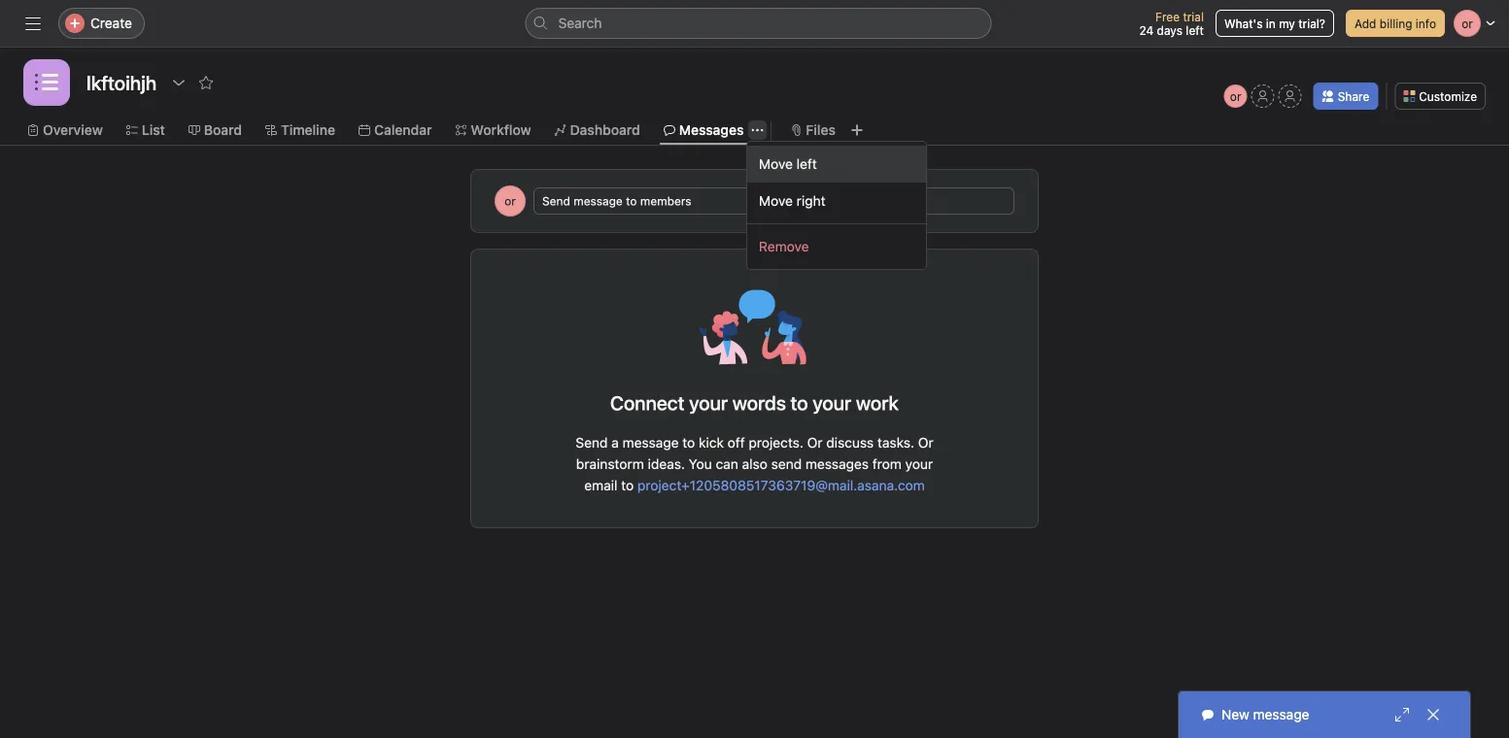 Task type: describe. For each thing, give the bounding box(es) containing it.
add
[[1355, 17, 1376, 30]]

add to starred image
[[198, 75, 214, 90]]

message inside button
[[574, 194, 623, 208]]

list image
[[35, 71, 58, 94]]

right
[[797, 193, 826, 209]]

dashboard
[[570, 122, 640, 138]]

overview link
[[27, 120, 103, 141]]

my
[[1279, 17, 1295, 30]]

trial
[[1183, 10, 1204, 23]]

customize button
[[1395, 83, 1486, 110]]

2 or from the left
[[918, 435, 933, 451]]

move for move right
[[759, 193, 793, 209]]

share button
[[1313, 83, 1378, 110]]

info
[[1416, 17, 1436, 30]]

add tab image
[[849, 122, 865, 138]]

email
[[584, 478, 617, 494]]

search list box
[[525, 8, 992, 39]]

files link
[[790, 120, 836, 141]]

list link
[[126, 120, 165, 141]]

add billing info
[[1355, 17, 1436, 30]]

1 vertical spatial or
[[504, 194, 516, 208]]

search button
[[525, 8, 992, 39]]

expand sidebar image
[[25, 16, 41, 31]]

share
[[1338, 89, 1369, 103]]

free trial 24 days left
[[1139, 10, 1204, 37]]

from
[[872, 456, 902, 472]]

brainstorm
[[576, 456, 644, 472]]

show options image
[[171, 75, 187, 90]]

discuss
[[826, 435, 874, 451]]

timeline link
[[265, 120, 335, 141]]

send a message to kick off projects. or discuss tasks. or brainstorm ideas. you can also send messages from your email to
[[576, 435, 933, 494]]

to left kick
[[682, 435, 695, 451]]

workflow link
[[455, 120, 531, 141]]

to right email
[[621, 478, 634, 494]]

can
[[716, 456, 738, 472]]

also
[[742, 456, 768, 472]]

days
[[1157, 23, 1183, 37]]

to right words
[[791, 392, 808, 414]]

a
[[611, 435, 619, 451]]

tab actions image
[[752, 124, 763, 136]]

to inside button
[[626, 194, 637, 208]]

what's
[[1224, 17, 1263, 30]]

you
[[689, 456, 712, 472]]

send message to members button
[[533, 188, 1014, 215]]

move for move left
[[759, 156, 793, 172]]

tasks.
[[877, 435, 914, 451]]

message inside send a message to kick off projects. or discuss tasks. or brainstorm ideas. you can also send messages from your email to
[[622, 435, 679, 451]]

or inside button
[[1230, 89, 1241, 103]]

close image
[[1425, 707, 1441, 723]]

move left menu item
[[747, 146, 926, 183]]

projects.
[[749, 435, 804, 451]]

24
[[1139, 23, 1154, 37]]



Task type: vqa. For each thing, say whether or not it's contained in the screenshot.
Mark complete checkbox corresponding to Task name text field in Organize presentation cell
no



Task type: locate. For each thing, give the bounding box(es) containing it.
left inside move left menu item
[[797, 156, 817, 172]]

0 vertical spatial message
[[574, 194, 623, 208]]

trial?
[[1298, 17, 1325, 30]]

1 vertical spatial your
[[905, 456, 933, 472]]

or
[[1230, 89, 1241, 103], [504, 194, 516, 208]]

billing
[[1380, 17, 1412, 30]]

your
[[689, 392, 728, 414], [905, 456, 933, 472]]

messages
[[679, 122, 744, 138]]

free
[[1155, 10, 1180, 23]]

0 vertical spatial move
[[759, 156, 793, 172]]

send
[[542, 194, 570, 208], [576, 435, 608, 451]]

0 horizontal spatial your
[[689, 392, 728, 414]]

message
[[574, 194, 623, 208], [622, 435, 679, 451]]

to left members
[[626, 194, 637, 208]]

to
[[626, 194, 637, 208], [791, 392, 808, 414], [682, 435, 695, 451], [621, 478, 634, 494]]

left
[[1186, 23, 1204, 37], [797, 156, 817, 172]]

message left members
[[574, 194, 623, 208]]

new message
[[1221, 707, 1309, 723]]

messages link
[[663, 120, 744, 141]]

0 horizontal spatial send
[[542, 194, 570, 208]]

overview
[[43, 122, 103, 138]]

search
[[558, 15, 602, 31]]

0 vertical spatial left
[[1186, 23, 1204, 37]]

customize
[[1419, 89, 1477, 103]]

send left a
[[576, 435, 608, 451]]

your inside send a message to kick off projects. or discuss tasks. or brainstorm ideas. you can also send messages from your email to
[[905, 456, 933, 472]]

send for send a message to kick off projects. or discuss tasks. or brainstorm ideas. you can also send messages from your email to
[[576, 435, 608, 451]]

2 move from the top
[[759, 193, 793, 209]]

send inside button
[[542, 194, 570, 208]]

1 horizontal spatial or
[[1230, 89, 1241, 103]]

0 vertical spatial send
[[542, 194, 570, 208]]

kick
[[699, 435, 724, 451]]

0 vertical spatial or
[[1230, 89, 1241, 103]]

send down dashboard "link"
[[542, 194, 570, 208]]

files
[[806, 122, 836, 138]]

dashboard link
[[554, 120, 640, 141]]

calendar link
[[359, 120, 432, 141]]

0 horizontal spatial or
[[504, 194, 516, 208]]

members
[[640, 194, 691, 208]]

1 horizontal spatial send
[[576, 435, 608, 451]]

ideas.
[[648, 456, 685, 472]]

create
[[90, 15, 132, 31]]

move up send message to members button
[[759, 156, 793, 172]]

or
[[807, 435, 823, 451], [918, 435, 933, 451]]

your up kick
[[689, 392, 728, 414]]

send
[[771, 456, 802, 472]]

1 horizontal spatial your
[[905, 456, 933, 472]]

off
[[728, 435, 745, 451]]

send inside send a message to kick off projects. or discuss tasks. or brainstorm ideas. you can also send messages from your email to
[[576, 435, 608, 451]]

what's in my trial?
[[1224, 17, 1325, 30]]

1 move from the top
[[759, 156, 793, 172]]

expand new message image
[[1394, 707, 1410, 723]]

move left right
[[759, 193, 793, 209]]

1 vertical spatial message
[[622, 435, 679, 451]]

your down tasks.
[[905, 456, 933, 472]]

move inside menu item
[[759, 156, 793, 172]]

or button
[[1224, 85, 1247, 108]]

list
[[142, 122, 165, 138]]

board
[[204, 122, 242, 138]]

remove
[[759, 239, 809, 255]]

1 horizontal spatial or
[[918, 435, 933, 451]]

or down what's
[[1230, 89, 1241, 103]]

add billing info button
[[1346, 10, 1445, 37]]

move
[[759, 156, 793, 172], [759, 193, 793, 209]]

message up ideas.
[[622, 435, 679, 451]]

move right
[[759, 193, 826, 209]]

left down files link
[[797, 156, 817, 172]]

project+1205808517363719@mail.asana.com
[[637, 478, 925, 494]]

calendar
[[374, 122, 432, 138]]

None text field
[[82, 65, 161, 100]]

left right days
[[1186, 23, 1204, 37]]

0 vertical spatial your
[[689, 392, 728, 414]]

left inside free trial 24 days left
[[1186, 23, 1204, 37]]

connect your words to your work
[[610, 392, 899, 414]]

or down workflow
[[504, 194, 516, 208]]

0 horizontal spatial or
[[807, 435, 823, 451]]

project+1205808517363719@mail.asana.com link
[[637, 478, 925, 494]]

board link
[[188, 120, 242, 141]]

in
[[1266, 17, 1276, 30]]

1 vertical spatial move
[[759, 193, 793, 209]]

1 vertical spatial send
[[576, 435, 608, 451]]

timeline
[[281, 122, 335, 138]]

0 horizontal spatial left
[[797, 156, 817, 172]]

what's in my trial? button
[[1216, 10, 1334, 37]]

send message to members
[[542, 194, 691, 208]]

or up 'messages'
[[807, 435, 823, 451]]

1 or from the left
[[807, 435, 823, 451]]

create button
[[58, 8, 145, 39]]

messages
[[805, 456, 869, 472]]

send for send message to members
[[542, 194, 570, 208]]

connect
[[610, 392, 685, 414]]

or right tasks.
[[918, 435, 933, 451]]

1 horizontal spatial left
[[1186, 23, 1204, 37]]

words
[[732, 392, 786, 414]]

workflow
[[471, 122, 531, 138]]

1 vertical spatial left
[[797, 156, 817, 172]]

your work
[[813, 392, 899, 414]]

move left
[[759, 156, 817, 172]]



